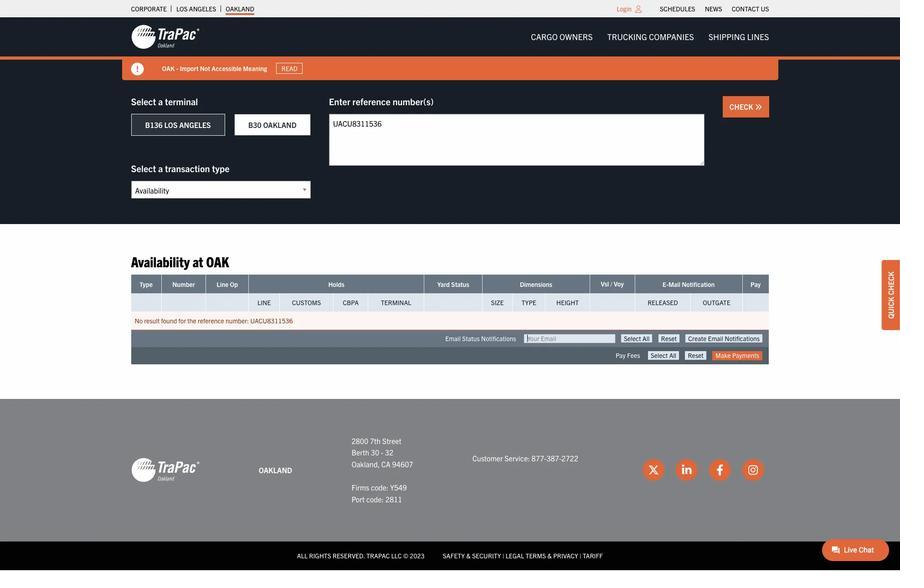 Task type: describe. For each thing, give the bounding box(es) containing it.
1 vertical spatial type
[[522, 299, 537, 307]]

login
[[617, 5, 632, 13]]

0 vertical spatial oakland
[[226, 5, 254, 13]]

safety
[[443, 552, 465, 561]]

los angeles
[[176, 5, 216, 13]]

oak inside banner
[[162, 64, 175, 72]]

trapac
[[367, 552, 390, 561]]

vsl
[[601, 280, 609, 288]]

result
[[144, 317, 160, 325]]

no
[[135, 317, 143, 325]]

owners
[[560, 31, 593, 42]]

customer
[[473, 454, 503, 463]]

contact us link
[[732, 2, 770, 15]]

availability at oak
[[131, 253, 229, 270]]

quick check
[[887, 272, 896, 319]]

schedules link
[[660, 2, 696, 15]]

line op
[[217, 281, 238, 289]]

companies
[[649, 31, 695, 42]]

menu bar inside banner
[[524, 28, 777, 46]]

trucking companies
[[608, 31, 695, 42]]

street
[[383, 437, 402, 446]]

check inside button
[[730, 102, 756, 111]]

number
[[172, 281, 195, 289]]

7th
[[370, 437, 381, 446]]

1 & from the left
[[467, 552, 471, 561]]

yard
[[438, 281, 450, 289]]

2811
[[386, 495, 403, 504]]

shipping lines link
[[702, 28, 777, 46]]

line for line op
[[217, 281, 229, 289]]

email
[[446, 335, 461, 343]]

outgate
[[703, 299, 731, 307]]

mail
[[669, 281, 681, 289]]

us
[[761, 5, 770, 13]]

tariff
[[583, 552, 603, 561]]

news
[[705, 5, 723, 13]]

e-
[[663, 281, 669, 289]]

released
[[648, 299, 679, 307]]

1 vertical spatial code:
[[367, 495, 384, 504]]

pay fees
[[616, 352, 641, 360]]

1 vertical spatial angeles
[[179, 120, 211, 130]]

quick check link
[[883, 261, 901, 331]]

all
[[297, 552, 308, 561]]

login link
[[617, 5, 632, 13]]

Your Email email field
[[524, 335, 616, 344]]

read
[[282, 64, 298, 73]]

los angeles link
[[176, 2, 216, 15]]

1 vertical spatial oak
[[206, 253, 229, 270]]

2800 7th street berth 30 - 32 oakland, ca 94607
[[352, 437, 413, 469]]

387-
[[547, 454, 562, 463]]

cbpa
[[343, 299, 359, 307]]

berth
[[352, 448, 369, 458]]

number(s)
[[393, 96, 434, 107]]

firms code:  y549 port code:  2811
[[352, 483, 407, 504]]

terminal
[[381, 299, 412, 307]]

b136
[[145, 120, 163, 130]]

make payments
[[716, 352, 760, 360]]

cargo owners link
[[524, 28, 600, 46]]

status for yard
[[452, 281, 470, 289]]

make payments link
[[713, 352, 763, 361]]

pay for pay
[[751, 281, 761, 289]]

port
[[352, 495, 365, 504]]

2800
[[352, 437, 369, 446]]

safety & security | legal terms & privacy | tariff
[[443, 552, 603, 561]]

vsl / voy
[[601, 280, 624, 288]]

schedules
[[660, 5, 696, 13]]

contact
[[732, 5, 760, 13]]

shipping lines
[[709, 31, 770, 42]]

voy
[[614, 280, 624, 288]]

privacy
[[554, 552, 579, 561]]

light image
[[636, 5, 642, 13]]

notification
[[682, 281, 715, 289]]

pay for pay fees
[[616, 352, 626, 360]]

1 | from the left
[[503, 552, 505, 561]]

yard status
[[438, 281, 470, 289]]

select for select a terminal
[[131, 96, 156, 107]]

select a terminal
[[131, 96, 198, 107]]

news link
[[705, 2, 723, 15]]

corporate link
[[131, 2, 167, 15]]

tariff link
[[583, 552, 603, 561]]

availability
[[131, 253, 190, 270]]

1 horizontal spatial reference
[[353, 96, 391, 107]]

height
[[557, 299, 579, 307]]

solid image inside the check button
[[756, 104, 763, 111]]

2 | from the left
[[580, 552, 582, 561]]

a for terminal
[[158, 96, 163, 107]]

email status notifications
[[446, 335, 517, 343]]

legal
[[506, 552, 525, 561]]

0 vertical spatial solid image
[[131, 63, 144, 76]]

read link
[[276, 63, 303, 74]]

94607
[[393, 460, 413, 469]]

0 vertical spatial type
[[140, 281, 153, 289]]

status for email
[[462, 335, 480, 343]]

1 vertical spatial check
[[887, 272, 896, 296]]

import
[[180, 64, 199, 72]]

32
[[385, 448, 394, 458]]

meaning
[[243, 64, 267, 72]]

terminal
[[165, 96, 198, 107]]



Task type: locate. For each thing, give the bounding box(es) containing it.
0 vertical spatial -
[[176, 64, 178, 72]]

1 vertical spatial solid image
[[756, 104, 763, 111]]

& right terms
[[548, 552, 552, 561]]

firms
[[352, 483, 370, 493]]

0 horizontal spatial pay
[[616, 352, 626, 360]]

e-mail notification
[[663, 281, 715, 289]]

reference right the
[[198, 317, 224, 325]]

the
[[188, 317, 196, 325]]

fees
[[628, 352, 641, 360]]

0 vertical spatial angeles
[[189, 5, 216, 13]]

0 vertical spatial menu bar
[[656, 2, 774, 15]]

type down 'availability'
[[140, 281, 153, 289]]

select up b136
[[131, 96, 156, 107]]

llc
[[392, 552, 402, 561]]

1 horizontal spatial oak
[[206, 253, 229, 270]]

select a transaction type
[[131, 163, 230, 174]]

0 horizontal spatial &
[[467, 552, 471, 561]]

oakland image for banner containing cargo owners
[[131, 24, 200, 50]]

oak left import
[[162, 64, 175, 72]]

0 horizontal spatial |
[[503, 552, 505, 561]]

1 vertical spatial menu bar
[[524, 28, 777, 46]]

oak right at
[[206, 253, 229, 270]]

type down dimensions at right
[[522, 299, 537, 307]]

| left legal
[[503, 552, 505, 561]]

legal terms & privacy link
[[506, 552, 579, 561]]

0 vertical spatial oak
[[162, 64, 175, 72]]

0 horizontal spatial oak
[[162, 64, 175, 72]]

number:
[[226, 317, 249, 325]]

0 vertical spatial check
[[730, 102, 756, 111]]

all rights reserved. trapac llc © 2023
[[297, 552, 425, 561]]

oak - import not accessible meaning
[[162, 64, 267, 72]]

2 select from the top
[[131, 163, 156, 174]]

1 horizontal spatial pay
[[751, 281, 761, 289]]

a left terminal
[[158, 96, 163, 107]]

menu bar down 'light' image
[[524, 28, 777, 46]]

0 vertical spatial status
[[452, 281, 470, 289]]

0 vertical spatial reference
[[353, 96, 391, 107]]

customs
[[292, 299, 321, 307]]

| left tariff
[[580, 552, 582, 561]]

&
[[467, 552, 471, 561], [548, 552, 552, 561]]

oakland image
[[131, 24, 200, 50], [131, 458, 200, 484]]

1 horizontal spatial type
[[522, 299, 537, 307]]

no result found for the reference number: uacu8311536
[[135, 317, 293, 325]]

1 vertical spatial status
[[462, 335, 480, 343]]

not
[[200, 64, 210, 72]]

/
[[611, 280, 613, 288]]

a left transaction
[[158, 163, 163, 174]]

service:
[[505, 454, 530, 463]]

0 vertical spatial select
[[131, 96, 156, 107]]

status right email
[[462, 335, 480, 343]]

ca
[[382, 460, 391, 469]]

footer containing 2800 7th street
[[0, 399, 901, 571]]

status
[[452, 281, 470, 289], [462, 335, 480, 343]]

code: right port
[[367, 495, 384, 504]]

1 a from the top
[[158, 96, 163, 107]]

make
[[716, 352, 731, 360]]

menu bar containing schedules
[[656, 2, 774, 15]]

trucking companies link
[[600, 28, 702, 46]]

1 vertical spatial select
[[131, 163, 156, 174]]

select for select a transaction type
[[131, 163, 156, 174]]

0 horizontal spatial reference
[[198, 317, 224, 325]]

footer
[[0, 399, 901, 571]]

los
[[176, 5, 188, 13], [164, 120, 178, 130]]

2 vertical spatial oakland
[[259, 466, 292, 475]]

1 select from the top
[[131, 96, 156, 107]]

line up uacu8311536
[[258, 299, 271, 307]]

rights
[[309, 552, 331, 561]]

1 oakland image from the top
[[131, 24, 200, 50]]

check
[[730, 102, 756, 111], [887, 272, 896, 296]]

0 horizontal spatial check
[[730, 102, 756, 111]]

1 vertical spatial los
[[164, 120, 178, 130]]

solid image
[[131, 63, 144, 76], [756, 104, 763, 111]]

size
[[491, 299, 504, 307]]

0 horizontal spatial type
[[140, 281, 153, 289]]

menu bar
[[656, 2, 774, 15], [524, 28, 777, 46]]

- right 30
[[381, 448, 384, 458]]

1 vertical spatial oakland
[[263, 120, 297, 130]]

& right safety
[[467, 552, 471, 561]]

line for line
[[258, 299, 271, 307]]

Enter reference number(s) text field
[[329, 114, 705, 166]]

menu bar containing cargo owners
[[524, 28, 777, 46]]

0 horizontal spatial line
[[217, 281, 229, 289]]

0 vertical spatial a
[[158, 96, 163, 107]]

found
[[161, 317, 177, 325]]

corporate
[[131, 5, 167, 13]]

uacu8311536
[[250, 317, 293, 325]]

customer service: 877-387-2722
[[473, 454, 579, 463]]

status right yard
[[452, 281, 470, 289]]

type
[[212, 163, 230, 174]]

cargo owners
[[531, 31, 593, 42]]

b30
[[248, 120, 262, 130]]

0 horizontal spatial -
[[176, 64, 178, 72]]

0 vertical spatial line
[[217, 281, 229, 289]]

877-
[[532, 454, 547, 463]]

transaction
[[165, 163, 210, 174]]

0 vertical spatial oakland image
[[131, 24, 200, 50]]

- left import
[[176, 64, 178, 72]]

1 vertical spatial a
[[158, 163, 163, 174]]

0 vertical spatial los
[[176, 5, 188, 13]]

y549
[[390, 483, 407, 493]]

0 vertical spatial code:
[[371, 483, 389, 493]]

menu bar up shipping
[[656, 2, 774, 15]]

2722
[[562, 454, 579, 463]]

©
[[404, 552, 409, 561]]

b136 los angeles
[[145, 120, 211, 130]]

line left op
[[217, 281, 229, 289]]

a for transaction
[[158, 163, 163, 174]]

oakland image inside banner
[[131, 24, 200, 50]]

notifications
[[482, 335, 517, 343]]

oakland image for footer containing 2800 7th street
[[131, 458, 200, 484]]

enter
[[329, 96, 351, 107]]

1 horizontal spatial check
[[887, 272, 896, 296]]

banner containing cargo owners
[[0, 17, 901, 80]]

1 horizontal spatial solid image
[[756, 104, 763, 111]]

los inside los angeles link
[[176, 5, 188, 13]]

lines
[[748, 31, 770, 42]]

angeles down terminal
[[179, 120, 211, 130]]

1 vertical spatial line
[[258, 299, 271, 307]]

1 horizontal spatial line
[[258, 299, 271, 307]]

shipping
[[709, 31, 746, 42]]

1 vertical spatial pay
[[616, 352, 626, 360]]

type
[[140, 281, 153, 289], [522, 299, 537, 307]]

30
[[371, 448, 380, 458]]

banner
[[0, 17, 901, 80]]

holds
[[329, 281, 345, 289]]

1 horizontal spatial |
[[580, 552, 582, 561]]

los right corporate link
[[176, 5, 188, 13]]

None button
[[622, 335, 653, 343], [659, 335, 680, 343], [686, 335, 763, 343], [648, 352, 680, 360], [686, 352, 707, 360], [622, 335, 653, 343], [659, 335, 680, 343], [686, 335, 763, 343], [648, 352, 680, 360], [686, 352, 707, 360]]

2 oakland image from the top
[[131, 458, 200, 484]]

select left transaction
[[131, 163, 156, 174]]

1 horizontal spatial -
[[381, 448, 384, 458]]

code:
[[371, 483, 389, 493], [367, 495, 384, 504]]

- inside 2800 7th street berth 30 - 32 oakland, ca 94607
[[381, 448, 384, 458]]

1 vertical spatial reference
[[198, 317, 224, 325]]

0 horizontal spatial solid image
[[131, 63, 144, 76]]

oakland
[[226, 5, 254, 13], [263, 120, 297, 130], [259, 466, 292, 475]]

oakland image inside footer
[[131, 458, 200, 484]]

0 vertical spatial pay
[[751, 281, 761, 289]]

quick
[[887, 297, 896, 319]]

check button
[[723, 96, 770, 118]]

2 & from the left
[[548, 552, 552, 561]]

code: up 2811
[[371, 483, 389, 493]]

reference right enter
[[353, 96, 391, 107]]

2 a from the top
[[158, 163, 163, 174]]

1 horizontal spatial &
[[548, 552, 552, 561]]

1 vertical spatial oakland image
[[131, 458, 200, 484]]

op
[[230, 281, 238, 289]]

trucking
[[608, 31, 648, 42]]

1 vertical spatial -
[[381, 448, 384, 458]]

angeles left oakland link
[[189, 5, 216, 13]]

dimensions
[[520, 281, 553, 289]]

at
[[193, 253, 203, 270]]

2023
[[410, 552, 425, 561]]

los right b136
[[164, 120, 178, 130]]

oakland,
[[352, 460, 380, 469]]

safety & security link
[[443, 552, 501, 561]]

b30 oakland
[[248, 120, 297, 130]]



Task type: vqa. For each thing, say whether or not it's contained in the screenshot.
Select a transaction type's Select
yes



